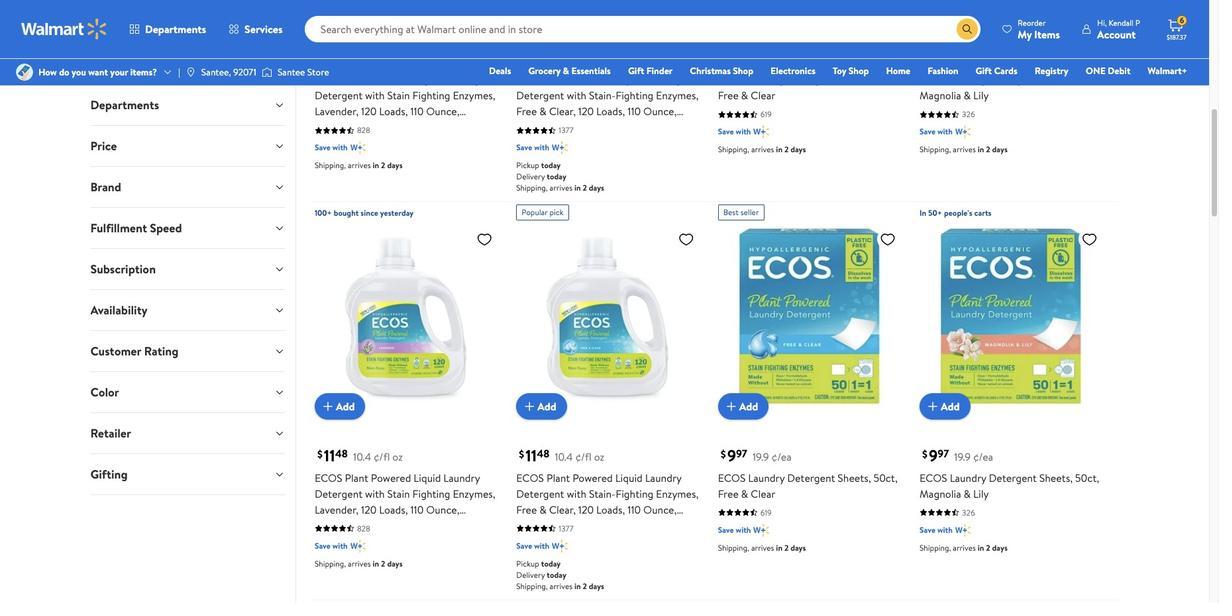 Task type: locate. For each thing, give the bounding box(es) containing it.
19.9 for walmart plus icon related to $ 9 97 19.9 ¢/ea ecos laundry detergent sheets, 50ct, free & clear
[[753, 450, 769, 465]]

magnolia
[[920, 88, 962, 103], [920, 487, 962, 502]]

1 619 from the top
[[761, 109, 772, 120]]

shipping, for walmart plus icon related to $ 9 97 19.9 ¢/ea ecos laundry detergent sheets, 50ct, free & clear
[[718, 543, 750, 554]]

registry
[[1035, 64, 1069, 78]]

0 vertical spatial 326
[[962, 109, 975, 120]]

97 for walmart plus icon for $ 9 97 19.9 ¢/ea ecos laundry detergent sheets, 50ct, magnolia & lily
[[938, 48, 949, 63]]

0 vertical spatial add to cart image
[[320, 0, 336, 16]]

retailer button
[[80, 414, 296, 454]]

1 vertical spatial departments
[[90, 97, 159, 113]]

ad disclaimer and feedback image for 11
[[556, 32, 566, 43]]

0 vertical spatial 619
[[761, 109, 772, 120]]

1 vertical spatial ecos laundry detergent sheets, 50ct, magnolia & lily image
[[920, 226, 1103, 410]]

gift left cards
[[976, 64, 992, 78]]

save with for walmart plus image for $ 9 97 19.9 ¢/ea ecos laundry detergent sheets, 50ct, free & clear
[[718, 126, 751, 138]]

2 $ 9 97 19.9 ¢/ea ecos laundry detergent sheets, 50ct, free & clear from the top
[[718, 445, 898, 502]]

$ 9 97 19.9 ¢/ea ecos laundry detergent sheets, 50ct, magnolia & lily for $ 9 97 19.9 ¢/ea ecos laundry detergent sheets, 50ct, magnolia & lily walmart plus image
[[920, 445, 1100, 502]]

clear
[[751, 88, 776, 103], [751, 487, 776, 502]]

1 828 from the top
[[357, 125, 370, 136]]

availability button
[[80, 290, 296, 331]]

1 delivery from the top
[[516, 171, 545, 183]]

1 sponsored from the left
[[315, 32, 351, 43]]

walmart plus image for $ 9 97 19.9 ¢/ea ecos laundry detergent sheets, 50ct, free & clear
[[754, 126, 769, 139]]

walmart plus image
[[754, 126, 769, 139], [552, 141, 568, 155], [956, 524, 971, 537], [350, 540, 366, 553]]

1 stain from the top
[[387, 88, 410, 103]]

97 for walmart plus image for $ 9 97 19.9 ¢/ea ecos laundry detergent sheets, 50ct, free & clear
[[736, 48, 748, 63]]

sheets, for $ 9 97 19.9 ¢/ea ecos laundry detergent sheets, 50ct, magnolia & lily walmart plus image
[[1040, 471, 1073, 486]]

$ 11 48 10.4 ¢/fl oz ecos plant powered liquid laundry detergent with stain-fighting enzymes, free & clear, 120 loads, 110 ounce, hypoallergenic for sensitive skin
[[516, 46, 699, 135], [516, 445, 699, 533]]

shop for christmas shop
[[733, 64, 754, 78]]

subscription tab
[[80, 249, 296, 290]]

reorder my items
[[1018, 17, 1060, 41]]

1 vertical spatial lavender,
[[315, 503, 359, 518]]

santee,
[[201, 66, 231, 79]]

ad disclaimer and feedback image up grocery & essentials 'link'
[[556, 32, 566, 43]]

2 gift from the left
[[976, 64, 992, 78]]

|
[[178, 66, 180, 79]]

0 vertical spatial sensitive
[[402, 120, 443, 135]]

2 ad disclaimer and feedback image from the left
[[757, 32, 768, 43]]

0 horizontal spatial shop
[[733, 64, 754, 78]]

1 horizontal spatial ad disclaimer and feedback image
[[959, 32, 970, 43]]

christmas shop link
[[684, 64, 760, 78]]

2 ad disclaimer and feedback image from the left
[[959, 32, 970, 43]]

1 vertical spatial clear
[[751, 487, 776, 502]]

1 vertical spatial $ 11 48 10.4 ¢/fl oz ecos plant powered liquid laundry detergent with stain-fighting enzymes, free & clear, 120 loads, 110 ounce, hypoallergenic for sensitive skin
[[516, 445, 699, 533]]

1 horizontal spatial gift
[[976, 64, 992, 78]]

1 $ 9 97 19.9 ¢/ea ecos laundry detergent sheets, 50ct, magnolia & lily from the top
[[920, 46, 1100, 103]]

save with for $ 11 48 10.4 ¢/fl oz ecos plant powered liquid laundry detergent with stain-fighting enzymes, free & clear, 120 loads, 110 ounce, hypoallergenic for sensitive skin's walmart plus image
[[516, 142, 549, 153]]

2 skin from the top
[[646, 519, 664, 533]]

shipping, for walmart plus image for $ 9 97 19.9 ¢/ea ecos laundry detergent sheets, 50ct, free & clear
[[718, 144, 750, 155]]

¢/ea for walmart plus icon for $ 9 97 19.9 ¢/ea ecos laundry detergent sheets, 50ct, magnolia & lily
[[974, 51, 994, 66]]

2 828 from the top
[[357, 524, 370, 535]]

1 horizontal spatial shop
[[849, 64, 869, 78]]

1 vertical spatial ecos plant powered liquid laundry detergent with stain fighting enzymes, lavender, 120 loads, 110 ounce, hypoallergenic for sensitive skin image
[[315, 226, 498, 410]]

1 stain- from the top
[[589, 88, 616, 103]]

christmas shop
[[690, 64, 754, 78]]

detergent
[[787, 73, 835, 87], [989, 73, 1037, 87], [315, 88, 363, 103], [516, 88, 564, 103], [787, 471, 835, 486], [989, 471, 1037, 486], [315, 487, 363, 502], [516, 487, 564, 502]]

0 vertical spatial skin
[[446, 120, 465, 135]]

price tab
[[80, 126, 296, 166]]

add to cart image
[[320, 0, 336, 16], [320, 399, 336, 415]]

 image
[[185, 67, 196, 78]]

sensitive
[[402, 120, 443, 135], [402, 519, 443, 533]]

1 vertical spatial stain
[[387, 487, 410, 502]]

1 vertical spatial magnolia
[[920, 487, 962, 502]]

sponsored
[[315, 32, 351, 43], [516, 32, 553, 43], [718, 32, 755, 43], [920, 32, 956, 43]]

plant for walmart plus icon related to $ 11 48 10.4 ¢/fl oz ecos plant powered liquid laundry detergent with stain-fighting enzymes, free & clear, 120 loads, 110 ounce, hypoallergenic for sensitive skin
[[547, 471, 570, 486]]

departments up |
[[145, 22, 206, 36]]

2 for walmart plus icon related to $ 9 97 19.9 ¢/ea ecos laundry detergent sheets, 50ct, free & clear
[[785, 543, 789, 554]]

skin
[[646, 120, 664, 135], [646, 519, 664, 533]]

walmart plus image for $ 9 97 19.9 ¢/ea ecos laundry detergent sheets, 50ct, magnolia & lily
[[956, 126, 971, 139]]

2 shop from the left
[[849, 64, 869, 78]]

1 vertical spatial pickup today delivery today shipping, arrives in 2 days
[[516, 559, 604, 592]]

clear,
[[549, 104, 576, 119], [549, 503, 576, 518]]

departments button down |
[[80, 85, 296, 125]]

$ 9 97 19.9 ¢/ea ecos laundry detergent sheets, 50ct, free & clear
[[718, 46, 898, 103], [718, 445, 898, 502]]

plant for $ 11 48 10.4 ¢/fl oz ecos plant powered liquid laundry detergent with stain-fighting enzymes, free & clear, 120 loads, 110 ounce, hypoallergenic for sensitive skin's walmart plus image
[[547, 73, 570, 87]]

loads,
[[379, 104, 408, 119], [597, 104, 625, 119], [379, 503, 408, 518], [597, 503, 625, 518]]

1 vertical spatial stain-
[[589, 487, 616, 502]]

0 vertical spatial $ 11 48 10.4 ¢/fl oz ecos plant powered liquid laundry detergent with stain fighting enzymes, lavender, 120 loads, 110 ounce, hypoallergenic for sensitive skin
[[315, 46, 496, 135]]

save with for walmart plus icon for $ 9 97 19.9 ¢/ea ecos laundry detergent sheets, 50ct, magnolia & lily
[[920, 126, 953, 138]]

0 horizontal spatial ad disclaimer and feedback image
[[354, 32, 364, 43]]

0 vertical spatial stain-
[[589, 88, 616, 103]]

with
[[365, 88, 385, 103], [567, 88, 587, 103], [736, 126, 751, 138], [938, 126, 953, 138], [333, 142, 348, 153], [534, 142, 549, 153], [365, 487, 385, 502], [567, 487, 587, 502], [736, 525, 751, 536], [938, 525, 953, 536], [333, 541, 348, 552], [534, 541, 549, 552]]

1 vertical spatial 1377
[[559, 524, 574, 535]]

shop right christmas
[[733, 64, 754, 78]]

1 vertical spatial clear,
[[549, 503, 576, 518]]

1 vertical spatial pickup
[[516, 559, 539, 570]]

1 gift from the left
[[628, 64, 644, 78]]

0 vertical spatial ecos plant powered liquid laundry detergent with stain fighting enzymes, lavender, 120 loads, 110 ounce, hypoallergenic for sensitive skin image
[[315, 0, 498, 11]]

save with
[[718, 126, 751, 138], [920, 126, 953, 138], [315, 142, 348, 153], [516, 142, 549, 153], [718, 525, 751, 536], [920, 525, 953, 536], [315, 541, 348, 552], [516, 541, 549, 552]]

plant for $ 11 48 10.4 ¢/fl oz ecos plant powered liquid laundry detergent with stain fighting enzymes, lavender, 120 loads, 110 ounce, hypoallergenic for sensitive skin's walmart plus image
[[345, 471, 368, 486]]

days for $ 11 48 10.4 ¢/fl oz ecos plant powered liquid laundry detergent with stain fighting enzymes, lavender, 120 loads, 110 ounce, hypoallergenic for sensitive skin's walmart plus image
[[387, 559, 403, 570]]

departments
[[145, 22, 206, 36], [90, 97, 159, 113]]

shipping, for $ 9 97 19.9 ¢/ea ecos laundry detergent sheets, 50ct, magnolia & lily walmart plus image
[[920, 543, 951, 554]]

1 vertical spatial sensitive
[[604, 519, 644, 533]]

color button
[[80, 372, 296, 413]]

2 magnolia from the top
[[920, 487, 962, 502]]

1 lily from the top
[[974, 88, 989, 103]]

2 $ 9 97 19.9 ¢/ea ecos laundry detergent sheets, 50ct, magnolia & lily from the top
[[920, 445, 1100, 502]]

walmart plus image for $ 11 48 10.4 ¢/fl oz ecos plant powered liquid laundry detergent with stain fighting enzymes, lavender, 120 loads, 110 ounce, hypoallergenic for sensitive skin
[[350, 540, 366, 553]]

sponsored up christmas shop
[[718, 32, 755, 43]]

0 vertical spatial ecos laundry detergent sheets, 50ct, magnolia & lily image
[[920, 0, 1103, 11]]

2 sponsored from the left
[[516, 32, 553, 43]]

1 sensitive from the top
[[604, 120, 644, 135]]

pickup today delivery today shipping, arrives in 2 days
[[516, 160, 604, 194], [516, 559, 604, 592]]

1 vertical spatial delivery
[[516, 570, 545, 581]]

oz
[[393, 51, 403, 66], [594, 51, 605, 66], [393, 450, 403, 465], [594, 450, 605, 465]]

0 vertical spatial delivery
[[516, 171, 545, 183]]

9 for walmart plus icon for $ 9 97 19.9 ¢/ea ecos laundry detergent sheets, 50ct, magnolia & lily
[[929, 46, 938, 69]]

bought
[[334, 208, 359, 219]]

0 vertical spatial stain
[[387, 88, 410, 103]]

hypoallergenic
[[315, 120, 384, 135], [516, 120, 586, 135], [315, 519, 384, 533], [516, 519, 586, 533]]

¢/fl
[[374, 51, 390, 66], [576, 51, 592, 66], [374, 450, 390, 465], [576, 450, 592, 465]]

0 vertical spatial lavender,
[[315, 104, 359, 119]]

1 horizontal spatial  image
[[262, 66, 272, 79]]

christmas
[[690, 64, 731, 78]]

1 shop from the left
[[733, 64, 754, 78]]

how do you want your items?
[[38, 66, 157, 79]]

home link
[[880, 64, 917, 78]]

2 sensitive from the top
[[402, 519, 443, 533]]

1 vertical spatial $ 9 97 19.9 ¢/ea ecos laundry detergent sheets, 50ct, magnolia & lily
[[920, 445, 1100, 502]]

 image
[[16, 64, 33, 81], [262, 66, 272, 79]]

19.9
[[753, 51, 769, 66], [955, 51, 971, 66], [753, 450, 769, 465], [955, 450, 971, 465]]

brand
[[90, 179, 121, 196]]

departments tab
[[80, 85, 296, 125]]

0 vertical spatial skin
[[646, 120, 664, 135]]

my
[[1018, 27, 1032, 41]]

stain
[[387, 88, 410, 103], [387, 487, 410, 502]]

0 vertical spatial 1377
[[559, 125, 574, 136]]

walmart image
[[21, 19, 107, 40]]

1 vertical spatial $ 9 97 19.9 ¢/ea ecos laundry detergent sheets, 50ct, free & clear
[[718, 445, 898, 502]]

add button
[[315, 0, 365, 22], [516, 0, 567, 22], [718, 0, 769, 22], [920, 0, 971, 22], [315, 394, 365, 420], [516, 394, 567, 420], [718, 394, 769, 420], [920, 394, 971, 420]]

sponsored left search icon
[[920, 32, 956, 43]]

departments button
[[118, 13, 217, 45], [80, 85, 296, 125]]

2 clear from the top
[[751, 487, 776, 502]]

0 horizontal spatial ad disclaimer and feedback image
[[556, 32, 566, 43]]

finder
[[647, 64, 673, 78]]

1377 for walmart plus icon related to $ 11 48 10.4 ¢/fl oz ecos plant powered liquid laundry detergent with stain-fighting enzymes, free & clear, 120 loads, 110 ounce, hypoallergenic for sensitive skin
[[559, 524, 574, 535]]

 image left the how
[[16, 64, 33, 81]]

your
[[110, 66, 128, 79]]

sponsored up grocery
[[516, 32, 553, 43]]

 image right 92071
[[262, 66, 272, 79]]

0 vertical spatial $ 11 48 10.4 ¢/fl oz ecos plant powered liquid laundry detergent with stain-fighting enzymes, free & clear, 120 loads, 110 ounce, hypoallergenic for sensitive skin
[[516, 46, 699, 135]]

100+
[[315, 208, 332, 219]]

one debit
[[1086, 64, 1131, 78]]

2 sensitive from the top
[[604, 519, 644, 533]]

1 vertical spatial 828
[[357, 524, 370, 535]]

sponsored up store
[[315, 32, 351, 43]]

0 horizontal spatial  image
[[16, 64, 33, 81]]

1 sensitive from the top
[[402, 120, 443, 135]]

326
[[962, 109, 975, 120], [962, 508, 975, 519]]

50ct,
[[874, 73, 898, 87], [1076, 73, 1100, 87], [874, 471, 898, 486], [1076, 471, 1100, 486]]

1 vertical spatial $ 11 48 10.4 ¢/fl oz ecos plant powered liquid laundry detergent with stain fighting enzymes, lavender, 120 loads, 110 ounce, hypoallergenic for sensitive skin
[[315, 445, 496, 533]]

50ct, for walmart plus icon related to $ 9 97 19.9 ¢/ea ecos laundry detergent sheets, 50ct, free & clear
[[874, 471, 898, 486]]

fulfillment speed tab
[[80, 208, 296, 249]]

ecos laundry detergent sheets, 50ct, magnolia & lily image
[[920, 0, 1103, 11], [920, 226, 1103, 410]]

0 vertical spatial sensitive
[[604, 120, 644, 135]]

liquid
[[414, 73, 441, 87], [616, 73, 643, 87], [414, 471, 441, 486], [616, 471, 643, 486]]

1 vertical spatial sensitive
[[402, 519, 443, 533]]

ad disclaimer and feedback image
[[556, 32, 566, 43], [959, 32, 970, 43]]

1 vertical spatial skin
[[446, 519, 465, 533]]

¢/ea
[[772, 51, 792, 66], [974, 51, 994, 66], [772, 450, 792, 465], [974, 450, 994, 465]]

shipping, for walmart plus icon associated with $ 11 48 10.4 ¢/fl oz ecos plant powered liquid laundry detergent with stain fighting enzymes, lavender, 120 loads, 110 ounce, hypoallergenic for sensitive skin
[[315, 160, 346, 171]]

1 ad disclaimer and feedback image from the left
[[354, 32, 364, 43]]

1 vertical spatial 326
[[962, 508, 975, 519]]

0 vertical spatial $ 9 97 19.9 ¢/ea ecos laundry detergent sheets, 50ct, magnolia & lily
[[920, 46, 1100, 103]]

1 horizontal spatial ad disclaimer and feedback image
[[757, 32, 768, 43]]

50ct, for walmart plus icon for $ 9 97 19.9 ¢/ea ecos laundry detergent sheets, 50ct, magnolia & lily
[[1076, 73, 1100, 87]]

save with for walmart plus icon related to $ 11 48 10.4 ¢/fl oz ecos plant powered liquid laundry detergent with stain-fighting enzymes, free & clear, 120 loads, 110 ounce, hypoallergenic for sensitive skin
[[516, 541, 549, 552]]

days for walmart plus icon for $ 9 97 19.9 ¢/ea ecos laundry detergent sheets, 50ct, magnolia & lily
[[993, 144, 1008, 155]]

3 sponsored from the left
[[718, 32, 755, 43]]

0 vertical spatial $ 9 97 19.9 ¢/ea ecos laundry detergent sheets, 50ct, free & clear
[[718, 46, 898, 103]]

$
[[317, 49, 323, 63], [519, 49, 524, 63], [721, 49, 726, 63], [923, 49, 928, 63], [317, 447, 323, 462], [519, 447, 524, 462], [721, 447, 726, 462], [923, 447, 928, 462]]

48
[[335, 48, 348, 63], [537, 48, 550, 63], [335, 447, 348, 462], [537, 447, 550, 462]]

1 vertical spatial add to cart image
[[320, 399, 336, 415]]

1 1377 from the top
[[559, 125, 574, 136]]

0 vertical spatial magnolia
[[920, 88, 962, 103]]

2 delivery from the top
[[516, 570, 545, 581]]

departments button up |
[[118, 13, 217, 45]]

1 vertical spatial lily
[[974, 487, 989, 502]]

days
[[791, 144, 806, 155], [993, 144, 1008, 155], [387, 160, 403, 171], [589, 183, 604, 194], [791, 543, 806, 554], [993, 543, 1008, 554], [387, 559, 403, 570], [589, 581, 604, 592]]

2 1377 from the top
[[559, 524, 574, 535]]

0 horizontal spatial gift
[[628, 64, 644, 78]]

gift left finder
[[628, 64, 644, 78]]

hi, kendall p account
[[1098, 17, 1141, 41]]

2 for walmart plus icon for $ 9 97 19.9 ¢/ea ecos laundry detergent sheets, 50ct, magnolia & lily
[[986, 144, 991, 155]]

departments down "your"
[[90, 97, 159, 113]]

2 ecos plant powered liquid laundry detergent with stain fighting enzymes, lavender, 120 loads, 110 ounce, hypoallergenic for sensitive skin image from the top
[[315, 226, 498, 410]]

1 ad disclaimer and feedback image from the left
[[556, 32, 566, 43]]

for
[[386, 120, 400, 135], [588, 120, 602, 135], [386, 519, 400, 533], [588, 519, 602, 533]]

1377 for $ 11 48 10.4 ¢/fl oz ecos plant powered liquid laundry detergent with stain-fighting enzymes, free & clear, 120 loads, 110 ounce, hypoallergenic for sensitive skin's walmart plus image
[[559, 125, 574, 136]]

arrives
[[751, 144, 774, 155], [953, 144, 976, 155], [348, 160, 371, 171], [550, 183, 573, 194], [751, 543, 774, 554], [953, 543, 976, 554], [348, 559, 371, 570], [550, 581, 573, 592]]

retailer
[[90, 425, 131, 442]]

rating
[[144, 343, 179, 360]]

lavender,
[[315, 104, 359, 119], [315, 503, 359, 518]]

ecos plant powered liquid laundry detergent with stain fighting enzymes, lavender, 120 loads, 110 ounce, hypoallergenic for sensitive skin image
[[315, 0, 498, 11], [315, 226, 498, 410]]

0 vertical spatial clear,
[[549, 104, 576, 119]]

shipping,
[[718, 144, 750, 155], [920, 144, 951, 155], [315, 160, 346, 171], [516, 183, 548, 194], [718, 543, 750, 554], [920, 543, 951, 554], [315, 559, 346, 570], [516, 581, 548, 592]]

48 for walmart plus icon associated with $ 11 48 10.4 ¢/fl oz ecos plant powered liquid laundry detergent with stain fighting enzymes, lavender, 120 loads, 110 ounce, hypoallergenic for sensitive skin
[[335, 48, 348, 63]]

2 lily from the top
[[974, 487, 989, 502]]

shop right toy
[[849, 64, 869, 78]]

4 sponsored from the left
[[920, 32, 956, 43]]

1 326 from the top
[[962, 109, 975, 120]]

arrives for walmart plus image for $ 9 97 19.9 ¢/ea ecos laundry detergent sheets, 50ct, free & clear
[[751, 144, 774, 155]]

walmart plus image
[[956, 126, 971, 139], [350, 141, 366, 155], [754, 524, 769, 537], [552, 540, 568, 553]]

0 vertical spatial pickup today delivery today shipping, arrives in 2 days
[[516, 160, 604, 194]]

1 ecos laundry detergent sheets, 50ct, magnolia & lily image from the top
[[920, 0, 1103, 11]]

0 vertical spatial pickup
[[516, 160, 539, 171]]

shop for toy shop
[[849, 64, 869, 78]]

ad disclaimer and feedback image up fashion link
[[959, 32, 970, 43]]

arrives for walmart plus icon for $ 9 97 19.9 ¢/ea ecos laundry detergent sheets, 50ct, magnolia & lily
[[953, 144, 976, 155]]

1 vertical spatial skin
[[646, 519, 664, 533]]

ad disclaimer and feedback image
[[354, 32, 364, 43], [757, 32, 768, 43]]

2 326 from the top
[[962, 508, 975, 519]]

2 pickup today delivery today shipping, arrives in 2 days from the top
[[516, 559, 604, 592]]

lily
[[974, 88, 989, 103], [974, 487, 989, 502]]

2 lavender, from the top
[[315, 503, 359, 518]]

$ 9 97 19.9 ¢/ea ecos laundry detergent sheets, 50ct, magnolia & lily
[[920, 46, 1100, 103], [920, 445, 1100, 502]]

hi,
[[1098, 17, 1107, 28]]

sponsored for $ 9 97 19.9 ¢/ea ecos laundry detergent sheets, 50ct, magnolia & lily
[[920, 32, 956, 43]]

1 magnolia from the top
[[920, 88, 962, 103]]

popular pick
[[522, 207, 564, 218]]

search icon image
[[962, 24, 973, 34]]

delivery for $ 11 48 10.4 ¢/fl oz ecos plant powered liquid laundry detergent with stain-fighting enzymes, free & clear, 120 loads, 110 ounce, hypoallergenic for sensitive skin's walmart plus image
[[516, 171, 545, 183]]

price button
[[80, 126, 296, 166]]

1 pickup today delivery today shipping, arrives in 2 days from the top
[[516, 160, 604, 194]]

50ct, for walmart plus image for $ 9 97 19.9 ¢/ea ecos laundry detergent sheets, 50ct, free & clear
[[874, 73, 898, 87]]

ecos
[[315, 73, 342, 87], [516, 73, 544, 87], [718, 73, 746, 87], [920, 73, 948, 87], [315, 471, 342, 486], [516, 471, 544, 486], [718, 471, 746, 486], [920, 471, 948, 486]]

laundry
[[444, 73, 480, 87], [645, 73, 682, 87], [748, 73, 785, 87], [950, 73, 987, 87], [444, 471, 480, 486], [645, 471, 682, 486], [748, 471, 785, 486], [950, 471, 987, 486]]

2 clear, from the top
[[549, 503, 576, 518]]

1377
[[559, 125, 574, 136], [559, 524, 574, 535]]

gifting button
[[80, 455, 296, 495]]

1 vertical spatial 619
[[761, 508, 772, 519]]

11
[[324, 46, 335, 69], [526, 46, 537, 69], [324, 445, 335, 467], [526, 445, 537, 467]]

add to cart image
[[522, 0, 538, 16], [724, 0, 739, 16], [925, 0, 941, 16], [522, 399, 538, 415], [724, 399, 739, 415], [925, 399, 941, 415]]

days for walmart plus icon associated with $ 11 48 10.4 ¢/fl oz ecos plant powered liquid laundry detergent with stain fighting enzymes, lavender, 120 loads, 110 ounce, hypoallergenic for sensitive skin
[[387, 160, 403, 171]]

& inside 'link'
[[563, 64, 569, 78]]

0 vertical spatial 828
[[357, 125, 370, 136]]

1 pickup from the top
[[516, 160, 539, 171]]

19.9 for walmart plus icon for $ 9 97 19.9 ¢/ea ecos laundry detergent sheets, 50ct, magnolia & lily
[[955, 51, 971, 66]]

¢/ea for walmart plus icon related to $ 9 97 19.9 ¢/ea ecos laundry detergent sheets, 50ct, free & clear
[[772, 450, 792, 465]]

0 vertical spatial lily
[[974, 88, 989, 103]]

carts
[[975, 208, 992, 219]]

2
[[785, 144, 789, 155], [986, 144, 991, 155], [381, 160, 385, 171], [583, 183, 587, 194], [785, 543, 789, 554], [986, 543, 991, 554], [381, 559, 385, 570], [583, 581, 587, 592]]

Walmart Site-Wide search field
[[305, 16, 981, 42]]

customer
[[90, 343, 141, 360]]

0 vertical spatial clear
[[751, 88, 776, 103]]



Task type: vqa. For each thing, say whether or not it's contained in the screenshot.
2.5/500mg,
no



Task type: describe. For each thing, give the bounding box(es) containing it.
customer rating tab
[[80, 331, 296, 372]]

color tab
[[80, 372, 296, 413]]

items?
[[130, 66, 157, 79]]

fulfillment speed button
[[80, 208, 296, 249]]

1 clear, from the top
[[549, 104, 576, 119]]

fulfillment speed
[[90, 220, 182, 237]]

2 stain from the top
[[387, 487, 410, 502]]

days for walmart plus icon related to $ 9 97 19.9 ¢/ea ecos laundry detergent sheets, 50ct, free & clear
[[791, 543, 806, 554]]

gift for gift finder
[[628, 64, 644, 78]]

 image for santee store
[[262, 66, 272, 79]]

19.9 for walmart plus image for $ 9 97 19.9 ¢/ea ecos laundry detergent sheets, 50ct, free & clear
[[753, 51, 769, 66]]

arrives for walmart plus icon associated with $ 11 48 10.4 ¢/fl oz ecos plant powered liquid laundry detergent with stain fighting enzymes, lavender, 120 loads, 110 ounce, hypoallergenic for sensitive skin
[[348, 160, 371, 171]]

6 $187.37
[[1167, 15, 1187, 42]]

you
[[72, 66, 86, 79]]

grocery
[[529, 64, 561, 78]]

100+ bought since yesterday
[[315, 208, 414, 219]]

items
[[1035, 27, 1060, 41]]

price
[[90, 138, 117, 154]]

shipping, for $ 11 48 10.4 ¢/fl oz ecos plant powered liquid laundry detergent with stain fighting enzymes, lavender, 120 loads, 110 ounce, hypoallergenic for sensitive skin's walmart plus image
[[315, 559, 346, 570]]

48 for walmart plus icon related to $ 11 48 10.4 ¢/fl oz ecos plant powered liquid laundry detergent with stain-fighting enzymes, free & clear, 120 loads, 110 ounce, hypoallergenic for sensitive skin
[[537, 447, 550, 462]]

0 vertical spatial departments button
[[118, 13, 217, 45]]

brand tab
[[80, 167, 296, 207]]

50ct, for $ 9 97 19.9 ¢/ea ecos laundry detergent sheets, 50ct, magnolia & lily walmart plus image
[[1076, 471, 1100, 486]]

Search search field
[[305, 16, 981, 42]]

1 add to cart image from the top
[[320, 0, 336, 16]]

6
[[1180, 15, 1185, 26]]

since
[[361, 208, 378, 219]]

magnolia for $ 9 97 19.9 ¢/ea ecos laundry detergent sheets, 50ct, magnolia & lily walmart plus image
[[920, 487, 962, 502]]

yesterday
[[380, 208, 414, 219]]

registry link
[[1029, 64, 1075, 78]]

gift finder link
[[622, 64, 679, 78]]

1 $ 11 48 10.4 ¢/fl oz ecos plant powered liquid laundry detergent with stain-fighting enzymes, free & clear, 120 loads, 110 ounce, hypoallergenic for sensitive skin from the top
[[516, 46, 699, 135]]

reorder
[[1018, 17, 1046, 28]]

popular
[[522, 207, 548, 218]]

10.4 for $ 11 48 10.4 ¢/fl oz ecos plant powered liquid laundry detergent with stain-fighting enzymes, free & clear, 120 loads, 110 ounce, hypoallergenic for sensitive skin's walmart plus image
[[555, 51, 573, 66]]

days for $ 9 97 19.9 ¢/ea ecos laundry detergent sheets, 50ct, magnolia & lily walmart plus image
[[993, 543, 1008, 554]]

electronics
[[771, 64, 816, 78]]

deals
[[489, 64, 511, 78]]

828 for $ 11 48 10.4 ¢/fl oz ecos plant powered liquid laundry detergent with stain fighting enzymes, lavender, 120 loads, 110 ounce, hypoallergenic for sensitive skin's walmart plus image
[[357, 524, 370, 535]]

10.4 for walmart plus icon associated with $ 11 48 10.4 ¢/fl oz ecos plant powered liquid laundry detergent with stain fighting enzymes, lavender, 120 loads, 110 ounce, hypoallergenic for sensitive skin
[[353, 51, 371, 66]]

0 vertical spatial departments
[[145, 22, 206, 36]]

sensitive for walmart plus icon related to $ 11 48 10.4 ¢/fl oz ecos plant powered liquid laundry detergent with stain-fighting enzymes, free & clear, 120 loads, 110 ounce, hypoallergenic for sensitive skin
[[604, 519, 644, 533]]

shipping, for walmart plus icon for $ 9 97 19.9 ¢/ea ecos laundry detergent sheets, 50ct, magnolia & lily
[[920, 144, 951, 155]]

2 $ 11 48 10.4 ¢/fl oz ecos plant powered liquid laundry detergent with stain fighting enzymes, lavender, 120 loads, 110 ounce, hypoallergenic for sensitive skin from the top
[[315, 445, 496, 533]]

do
[[59, 66, 69, 79]]

brand button
[[80, 167, 296, 207]]

2 for $ 9 97 19.9 ¢/ea ecos laundry detergent sheets, 50ct, magnolia & lily walmart plus image
[[986, 543, 991, 554]]

2 619 from the top
[[761, 508, 772, 519]]

walmart plus image for $ 9 97 19.9 ¢/ea ecos laundry detergent sheets, 50ct, magnolia & lily
[[956, 524, 971, 537]]

add to favorites list, ecos laundry detergent sheets, 50ct, free & clear image
[[880, 232, 896, 248]]

gifting tab
[[80, 455, 296, 495]]

10.4 for $ 11 48 10.4 ¢/fl oz ecos plant powered liquid laundry detergent with stain fighting enzymes, lavender, 120 loads, 110 ounce, hypoallergenic for sensitive skin's walmart plus image
[[353, 450, 371, 465]]

magnolia for walmart plus icon for $ 9 97 19.9 ¢/ea ecos laundry detergent sheets, 50ct, magnolia & lily
[[920, 88, 962, 103]]

services
[[245, 22, 283, 36]]

walmart+
[[1148, 64, 1188, 78]]

subscription button
[[80, 249, 296, 290]]

9 for walmart plus image for $ 9 97 19.9 ¢/ea ecos laundry detergent sheets, 50ct, free & clear
[[727, 46, 736, 69]]

departments inside tab
[[90, 97, 159, 113]]

santee store
[[278, 66, 329, 79]]

sheets, for walmart plus icon related to $ 9 97 19.9 ¢/ea ecos laundry detergent sheets, 50ct, free & clear
[[838, 471, 871, 486]]

2 pickup from the top
[[516, 559, 539, 570]]

customer rating button
[[80, 331, 296, 372]]

2 ecos laundry detergent sheets, 50ct, magnolia & lily image from the top
[[920, 226, 1103, 410]]

1 $ 9 97 19.9 ¢/ea ecos laundry detergent sheets, 50ct, free & clear from the top
[[718, 46, 898, 103]]

sheets, for walmart plus image for $ 9 97 19.9 ¢/ea ecos laundry detergent sheets, 50ct, free & clear
[[838, 73, 871, 87]]

walmart plus image for $ 11 48 10.4 ¢/fl oz ecos plant powered liquid laundry detergent with stain-fighting enzymes, free & clear, 120 loads, 110 ounce, hypoallergenic for sensitive skin
[[552, 540, 568, 553]]

store
[[307, 66, 329, 79]]

best
[[724, 207, 739, 218]]

gift for gift cards
[[976, 64, 992, 78]]

services button
[[217, 13, 294, 45]]

1 vertical spatial departments button
[[80, 85, 296, 125]]

how
[[38, 66, 57, 79]]

9 for $ 9 97 19.9 ¢/ea ecos laundry detergent sheets, 50ct, magnolia & lily walmart plus image
[[929, 445, 938, 467]]

walmart plus image for $ 11 48 10.4 ¢/fl oz ecos plant powered liquid laundry detergent with stain-fighting enzymes, free & clear, 120 loads, 110 ounce, hypoallergenic for sensitive skin
[[552, 141, 568, 155]]

1 $ 11 48 10.4 ¢/fl oz ecos plant powered liquid laundry detergent with stain fighting enzymes, lavender, 120 loads, 110 ounce, hypoallergenic for sensitive skin from the top
[[315, 46, 496, 135]]

home
[[886, 64, 911, 78]]

toy
[[833, 64, 847, 78]]

2 for walmart plus icon associated with $ 11 48 10.4 ¢/fl oz ecos plant powered liquid laundry detergent with stain fighting enzymes, lavender, 120 loads, 110 ounce, hypoallergenic for sensitive skin
[[381, 160, 385, 171]]

want
[[88, 66, 108, 79]]

walmart+ link
[[1142, 64, 1194, 78]]

color
[[90, 384, 119, 401]]

2 skin from the top
[[446, 519, 465, 533]]

2 for $ 11 48 10.4 ¢/fl oz ecos plant powered liquid laundry detergent with stain fighting enzymes, lavender, 120 loads, 110 ounce, hypoallergenic for sensitive skin's walmart plus image
[[381, 559, 385, 570]]

electronics link
[[765, 64, 822, 78]]

add to favorites list, ecos laundry detergent sheets, 50ct, magnolia & lily image
[[1082, 232, 1098, 248]]

subscription
[[90, 261, 156, 278]]

plant for walmart plus icon associated with $ 11 48 10.4 ¢/fl oz ecos plant powered liquid laundry detergent with stain fighting enzymes, lavender, 120 loads, 110 ounce, hypoallergenic for sensitive skin
[[345, 73, 368, 87]]

gift cards
[[976, 64, 1018, 78]]

account
[[1098, 27, 1136, 41]]

kendall
[[1109, 17, 1134, 28]]

 image for how do you want your items?
[[16, 64, 33, 81]]

2 stain- from the top
[[589, 487, 616, 502]]

gift finder
[[628, 64, 673, 78]]

$ 9 97 19.9 ¢/ea ecos laundry detergent sheets, 50ct, magnolia & lily for walmart plus icon for $ 9 97 19.9 ¢/ea ecos laundry detergent sheets, 50ct, magnolia & lily
[[920, 46, 1100, 103]]

deals link
[[483, 64, 517, 78]]

10.4 for walmart plus icon related to $ 11 48 10.4 ¢/fl oz ecos plant powered liquid laundry detergent with stain-fighting enzymes, free & clear, 120 loads, 110 ounce, hypoallergenic for sensitive skin
[[555, 450, 573, 465]]

availability
[[90, 302, 148, 319]]

fulfillment
[[90, 220, 147, 237]]

grocery & essentials
[[529, 64, 611, 78]]

retailer tab
[[80, 414, 296, 454]]

9 for walmart plus icon related to $ 9 97 19.9 ¢/ea ecos laundry detergent sheets, 50ct, free & clear
[[727, 445, 736, 467]]

sensitive for $ 11 48 10.4 ¢/fl oz ecos plant powered liquid laundry detergent with stain-fighting enzymes, free & clear, 120 loads, 110 ounce, hypoallergenic for sensitive skin's walmart plus image
[[604, 120, 644, 135]]

sheets, for walmart plus icon for $ 9 97 19.9 ¢/ea ecos laundry detergent sheets, 50ct, magnolia & lily
[[1040, 73, 1073, 87]]

seller
[[741, 207, 759, 218]]

speed
[[150, 220, 182, 237]]

arrives for walmart plus icon related to $ 9 97 19.9 ¢/ea ecos laundry detergent sheets, 50ct, free & clear
[[751, 543, 774, 554]]

in 50+ people's carts
[[920, 208, 992, 219]]

save with for $ 11 48 10.4 ¢/fl oz ecos plant powered liquid laundry detergent with stain fighting enzymes, lavender, 120 loads, 110 ounce, hypoallergenic for sensitive skin's walmart plus image
[[315, 541, 348, 552]]

97 for walmart plus icon related to $ 9 97 19.9 ¢/ea ecos laundry detergent sheets, 50ct, free & clear
[[736, 447, 748, 462]]

availability tab
[[80, 290, 296, 331]]

people's
[[944, 208, 973, 219]]

save with for walmart plus icon associated with $ 11 48 10.4 ¢/fl oz ecos plant powered liquid laundry detergent with stain fighting enzymes, lavender, 120 loads, 110 ounce, hypoallergenic for sensitive skin
[[315, 142, 348, 153]]

$187.37
[[1167, 32, 1187, 42]]

arrives for $ 11 48 10.4 ¢/fl oz ecos plant powered liquid laundry detergent with stain fighting enzymes, lavender, 120 loads, 110 ounce, hypoallergenic for sensitive skin's walmart plus image
[[348, 559, 371, 570]]

grocery & essentials link
[[523, 64, 617, 78]]

2 $ 11 48 10.4 ¢/fl oz ecos plant powered liquid laundry detergent with stain-fighting enzymes, free & clear, 120 loads, 110 ounce, hypoallergenic for sensitive skin from the top
[[516, 445, 699, 533]]

days for walmart plus image for $ 9 97 19.9 ¢/ea ecos laundry detergent sheets, 50ct, free & clear
[[791, 144, 806, 155]]

one debit link
[[1080, 64, 1137, 78]]

delivery for walmart plus icon related to $ 11 48 10.4 ¢/fl oz ecos plant powered liquid laundry detergent with stain-fighting enzymes, free & clear, 120 loads, 110 ounce, hypoallergenic for sensitive skin
[[516, 570, 545, 581]]

¢/ea for walmart plus image for $ 9 97 19.9 ¢/ea ecos laundry detergent sheets, 50ct, free & clear
[[772, 51, 792, 66]]

828 for walmart plus icon associated with $ 11 48 10.4 ¢/fl oz ecos plant powered liquid laundry detergent with stain fighting enzymes, lavender, 120 loads, 110 ounce, hypoallergenic for sensitive skin
[[357, 125, 370, 136]]

19.9 for $ 9 97 19.9 ¢/ea ecos laundry detergent sheets, 50ct, magnolia & lily walmart plus image
[[955, 450, 971, 465]]

ad disclaimer and feedback image for 9
[[959, 32, 970, 43]]

santee, 92071
[[201, 66, 256, 79]]

1 ecos plant powered liquid laundry detergent with stain fighting enzymes, lavender, 120 loads, 110 ounce, hypoallergenic for sensitive skin image from the top
[[315, 0, 498, 11]]

save with for $ 9 97 19.9 ¢/ea ecos laundry detergent sheets, 50ct, magnolia & lily walmart plus image
[[920, 525, 953, 536]]

in
[[920, 208, 927, 219]]

cards
[[994, 64, 1018, 78]]

debit
[[1108, 64, 1131, 78]]

one
[[1086, 64, 1106, 78]]

97 for $ 9 97 19.9 ¢/ea ecos laundry detergent sheets, 50ct, magnolia & lily walmart plus image
[[938, 447, 949, 462]]

1 skin from the top
[[646, 120, 664, 135]]

1 clear from the top
[[751, 88, 776, 103]]

1 skin from the top
[[446, 120, 465, 135]]

¢/ea for $ 9 97 19.9 ¢/ea ecos laundry detergent sheets, 50ct, magnolia & lily walmart plus image
[[974, 450, 994, 465]]

48 for $ 11 48 10.4 ¢/fl oz ecos plant powered liquid laundry detergent with stain fighting enzymes, lavender, 120 loads, 110 ounce, hypoallergenic for sensitive skin's walmart plus image
[[335, 447, 348, 462]]

92071
[[233, 66, 256, 79]]

pick
[[550, 207, 564, 218]]

arrives for $ 9 97 19.9 ¢/ea ecos laundry detergent sheets, 50ct, magnolia & lily walmart plus image
[[953, 543, 976, 554]]

fashion link
[[922, 64, 965, 78]]

add to favorites list, ecos plant powered liquid laundry detergent with stain fighting enzymes, lavender, 120 loads, 110 ounce, hypoallergenic for sensitive skin image
[[477, 232, 493, 248]]

2 for walmart plus image for $ 9 97 19.9 ¢/ea ecos laundry detergent sheets, 50ct, free & clear
[[785, 144, 789, 155]]

p
[[1136, 17, 1141, 28]]

gifting
[[90, 467, 128, 483]]

ad disclaimer and feedback image for 11
[[354, 32, 364, 43]]

add to favorites list, ecos plant powered liquid laundry detergent with stain-fighting enzymes, free & clear, 120 loads, 110 ounce, hypoallergenic for sensitive skin image
[[678, 232, 694, 248]]

gift cards link
[[970, 64, 1024, 78]]

sponsored for $ 11 48 10.4 ¢/fl oz ecos plant powered liquid laundry detergent with stain-fighting enzymes, free & clear, 120 loads, 110 ounce, hypoallergenic for sensitive skin
[[516, 32, 553, 43]]

best seller
[[724, 207, 759, 218]]

fashion
[[928, 64, 959, 78]]

toy shop
[[833, 64, 869, 78]]

essentials
[[572, 64, 611, 78]]

1 lavender, from the top
[[315, 104, 359, 119]]

santee
[[278, 66, 305, 79]]

walmart plus image for $ 11 48 10.4 ¢/fl oz ecos plant powered liquid laundry detergent with stain fighting enzymes, lavender, 120 loads, 110 ounce, hypoallergenic for sensitive skin
[[350, 141, 366, 155]]

ecos plant powered liquid laundry detergent with stain-fighting enzymes, free & clear, 120 loads, 110 ounce, hypoallergenic for sensitive skin image
[[516, 226, 700, 410]]

sponsored for $ 11 48 10.4 ¢/fl oz ecos plant powered liquid laundry detergent with stain fighting enzymes, lavender, 120 loads, 110 ounce, hypoallergenic for sensitive skin
[[315, 32, 351, 43]]

48 for $ 11 48 10.4 ¢/fl oz ecos plant powered liquid laundry detergent with stain-fighting enzymes, free & clear, 120 loads, 110 ounce, hypoallergenic for sensitive skin's walmart plus image
[[537, 48, 550, 63]]

save with for walmart plus icon related to $ 9 97 19.9 ¢/ea ecos laundry detergent sheets, 50ct, free & clear
[[718, 525, 751, 536]]

50+
[[929, 208, 942, 219]]

toy shop link
[[827, 64, 875, 78]]

2 add to cart image from the top
[[320, 399, 336, 415]]

ecos laundry detergent sheets, 50ct, free & clear image
[[718, 226, 901, 410]]

ad disclaimer and feedback image for 9
[[757, 32, 768, 43]]

walmart plus image for $ 9 97 19.9 ¢/ea ecos laundry detergent sheets, 50ct, free & clear
[[754, 524, 769, 537]]

customer rating
[[90, 343, 179, 360]]



